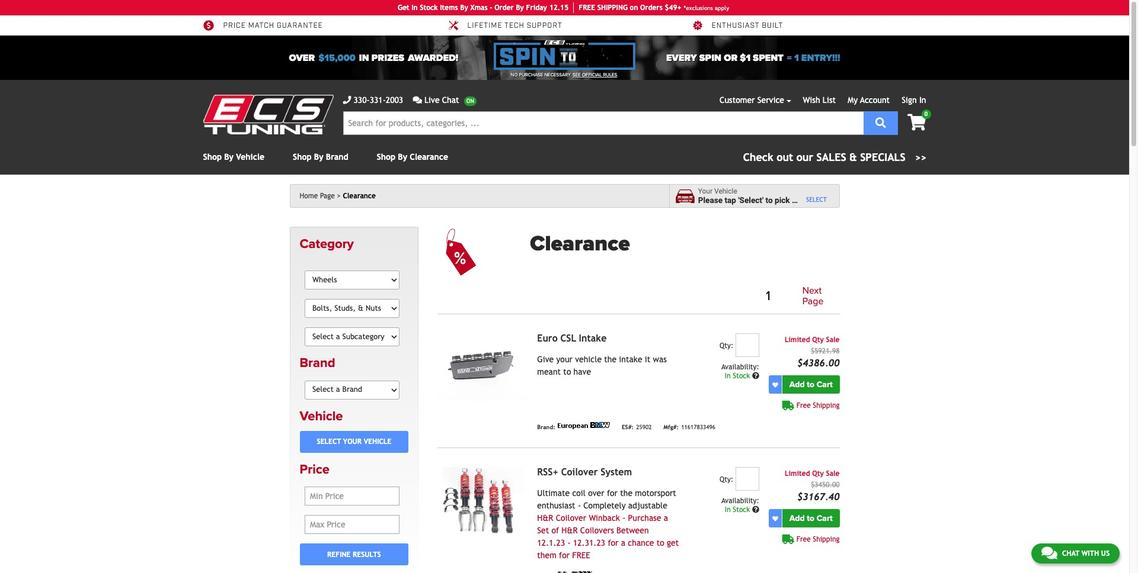 Task type: describe. For each thing, give the bounding box(es) containing it.
was
[[653, 355, 667, 365]]

see official rules link
[[573, 72, 617, 79]]

spent
[[753, 52, 783, 64]]

$4386.00
[[797, 358, 840, 369]]

chat inside 'link'
[[1062, 550, 1079, 558]]

them
[[537, 551, 556, 561]]

official
[[582, 72, 602, 78]]

0 vertical spatial clearance
[[410, 152, 448, 162]]

purchase
[[519, 72, 543, 78]]

- right xmas
[[490, 4, 492, 12]]

*exclusions apply link
[[684, 3, 729, 12]]

over $15,000 in prizes
[[289, 52, 404, 64]]

shop by brand link
[[293, 152, 348, 162]]

Search text field
[[343, 111, 863, 135]]

your for give
[[556, 355, 573, 365]]

25902
[[636, 424, 652, 431]]

live chat link
[[413, 94, 476, 107]]

by for shop by brand
[[314, 152, 323, 162]]

$5921.98
[[811, 347, 840, 356]]

price match guarantee
[[223, 21, 323, 30]]

shop by clearance link
[[377, 152, 448, 162]]

shop for shop by vehicle
[[203, 152, 222, 162]]

0
[[924, 111, 928, 117]]

add to cart for $3167.40
[[789, 514, 833, 524]]

limited for $3167.40
[[785, 470, 810, 478]]

intake
[[619, 355, 642, 365]]

page for home
[[320, 192, 335, 200]]

limited for $4386.00
[[785, 336, 810, 344]]

wish list link
[[803, 95, 836, 105]]

rules
[[603, 72, 617, 78]]

category
[[300, 236, 354, 252]]

free inside "ultimate coil over for the motorsport enthusiast - completely adjustable h&r coilover winback - purchase a set of h&r coilovers between 12.1.23 - 12.31.23 for a chance to get them for free"
[[572, 551, 590, 561]]

enthusiast built
[[712, 21, 783, 30]]

price for price match guarantee
[[223, 21, 246, 30]]

1 inside paginated product list navigation navigation
[[766, 288, 770, 304]]

rss+ coilover system link
[[537, 467, 632, 478]]

wish
[[803, 95, 820, 105]]

refine
[[327, 551, 351, 559]]

with
[[1081, 550, 1099, 558]]

customer
[[720, 95, 755, 105]]

next page
[[802, 285, 824, 307]]

live
[[424, 95, 440, 105]]

sign in
[[902, 95, 926, 105]]

free shipping for $4386.00
[[796, 402, 840, 410]]

motorsport
[[635, 489, 676, 499]]

ecs tuning 'spin to win' contest logo image
[[494, 40, 635, 70]]

specials
[[860, 151, 906, 164]]

tap
[[725, 196, 736, 205]]

availability: for $3167.40
[[721, 497, 759, 506]]

limited qty sale $5921.98 $4386.00
[[785, 336, 840, 369]]

brand:
[[537, 424, 555, 431]]

*exclusions
[[684, 4, 713, 11]]

1 link
[[759, 287, 778, 306]]

2003
[[386, 95, 403, 105]]

shipping for $3167.40
[[813, 536, 840, 544]]

to inside give your vehicle the intake it was meant to have
[[563, 368, 571, 377]]

comments image for live
[[413, 96, 422, 104]]

pick
[[775, 196, 790, 205]]

every
[[666, 52, 697, 64]]

0 vertical spatial for
[[607, 489, 618, 499]]

ultimate
[[537, 489, 570, 499]]

xmas
[[470, 4, 488, 12]]

coil
[[572, 489, 586, 499]]

Min Price number field
[[305, 487, 399, 506]]

coilover inside "ultimate coil over for the motorsport enthusiast - completely adjustable h&r coilover winback - purchase a set of h&r coilovers between 12.1.23 - 12.31.23 for a chance to get them for free"
[[556, 514, 586, 523]]

free for $4386.00
[[796, 402, 811, 410]]

no purchase necessary. see official rules .
[[511, 72, 618, 78]]

rss+ coilover system
[[537, 467, 632, 478]]

12.31.23
[[573, 539, 605, 548]]

home page
[[300, 192, 335, 200]]

euro
[[537, 333, 558, 344]]

or
[[724, 52, 738, 64]]

meant
[[537, 368, 561, 377]]

support
[[527, 21, 562, 30]]

live chat
[[424, 95, 459, 105]]

coilovers
[[580, 526, 614, 536]]

home page link
[[300, 192, 341, 200]]

ecs tuning image
[[203, 95, 333, 135]]

shipping for $4386.00
[[813, 402, 840, 410]]

have
[[574, 368, 591, 377]]

by for shop by vehicle
[[224, 152, 234, 162]]

by for shop by clearance
[[398, 152, 407, 162]]

your for select
[[343, 438, 362, 447]]

0 vertical spatial coilover
[[561, 467, 598, 478]]

12.1.23
[[537, 539, 565, 548]]

shop by brand
[[293, 152, 348, 162]]

set
[[537, 526, 549, 536]]

add for $3167.40
[[789, 514, 805, 524]]

vehicle inside the your vehicle please tap 'select' to pick a vehicle
[[714, 187, 737, 195]]

chat with us
[[1062, 550, 1110, 558]]

select link
[[806, 196, 827, 203]]

by left xmas
[[460, 4, 468, 12]]

question circle image
[[752, 373, 759, 380]]

qty for $4386.00
[[812, 336, 824, 344]]

question circle image
[[752, 507, 759, 514]]

select for select your vehicle
[[317, 438, 341, 447]]

2 vertical spatial a
[[621, 539, 625, 548]]

over
[[289, 52, 315, 64]]

system
[[601, 467, 632, 478]]

$3167.40
[[797, 492, 840, 503]]

paginated product list navigation navigation
[[530, 284, 840, 310]]

by right order
[[516, 4, 524, 12]]

0 vertical spatial stock
[[420, 4, 438, 12]]

sale for $3167.40
[[826, 470, 840, 478]]

free ship ping on orders $49+ *exclusions apply
[[579, 4, 729, 12]]

of
[[551, 526, 559, 536]]

prizes
[[371, 52, 404, 64]]

get
[[667, 539, 679, 548]]

enthusiast
[[712, 21, 759, 30]]

sale for $4386.00
[[826, 336, 840, 344]]



Task type: locate. For each thing, give the bounding box(es) containing it.
2 cart from the top
[[817, 514, 833, 524]]

1 qty from the top
[[812, 336, 824, 344]]

h&r - corporate logo image
[[558, 572, 592, 574]]

in stock
[[725, 372, 752, 381], [725, 506, 752, 515]]

1 horizontal spatial price
[[300, 462, 329, 478]]

chat
[[442, 95, 459, 105], [1062, 550, 1079, 558]]

1 vertical spatial availability:
[[721, 497, 759, 506]]

vehicle right pick
[[798, 196, 824, 205]]

1 shipping from the top
[[813, 402, 840, 410]]

by up home page link
[[314, 152, 323, 162]]

0 vertical spatial comments image
[[413, 96, 422, 104]]

limited inside limited qty sale $3450.00 $3167.40
[[785, 470, 810, 478]]

sign in link
[[902, 95, 926, 105]]

1 horizontal spatial select
[[806, 196, 827, 203]]

stock for euro csl intake
[[733, 372, 750, 381]]

$1
[[740, 52, 751, 64]]

page for next
[[802, 296, 824, 307]]

2 horizontal spatial clearance
[[530, 231, 630, 257]]

cart down $3167.40
[[817, 514, 833, 524]]

items
[[440, 4, 458, 12]]

stock for rss+ coilover system
[[733, 506, 750, 515]]

for
[[607, 489, 618, 499], [608, 539, 619, 548], [559, 551, 570, 561]]

limited
[[785, 336, 810, 344], [785, 470, 810, 478]]

1 vertical spatial in stock
[[725, 506, 752, 515]]

stock left question circle image
[[733, 506, 750, 515]]

0 vertical spatial in stock
[[725, 372, 752, 381]]

customer service button
[[720, 94, 791, 107]]

1 vertical spatial page
[[802, 296, 824, 307]]

0 horizontal spatial chat
[[442, 95, 459, 105]]

1 vertical spatial limited
[[785, 470, 810, 478]]

0 vertical spatial chat
[[442, 95, 459, 105]]

by down 2003
[[398, 152, 407, 162]]

account
[[860, 95, 890, 105]]

- down coil
[[578, 502, 581, 511]]

0 horizontal spatial page
[[320, 192, 335, 200]]

0 vertical spatial limited
[[785, 336, 810, 344]]

add for $4386.00
[[789, 380, 805, 390]]

1 vertical spatial shipping
[[813, 536, 840, 544]]

1 vertical spatial select
[[317, 438, 341, 447]]

for right them
[[559, 551, 570, 561]]

select
[[806, 196, 827, 203], [317, 438, 341, 447]]

2 free from the top
[[796, 536, 811, 544]]

the down system
[[620, 489, 632, 499]]

1 qty: from the top
[[720, 342, 733, 350]]

cart down $4386.00
[[817, 380, 833, 390]]

shop by clearance
[[377, 152, 448, 162]]

cart
[[817, 380, 833, 390], [817, 514, 833, 524]]

1 vertical spatial coilover
[[556, 514, 586, 523]]

0 vertical spatial h&r
[[537, 514, 553, 523]]

-
[[490, 4, 492, 12], [578, 502, 581, 511], [622, 514, 625, 523], [568, 539, 571, 548]]

1 sale from the top
[[826, 336, 840, 344]]

results
[[353, 551, 381, 559]]

add to cart
[[789, 380, 833, 390], [789, 514, 833, 524]]

h&r up set
[[537, 514, 553, 523]]

ping
[[612, 4, 628, 12]]

1 limited from the top
[[785, 336, 810, 344]]

qty up $5921.98 at the right bottom
[[812, 336, 824, 344]]

1 horizontal spatial chat
[[1062, 550, 1079, 558]]

comments image left chat with us
[[1041, 546, 1057, 561]]

cart for $4386.00
[[817, 380, 833, 390]]

refine results link
[[300, 544, 409, 566]]

built
[[762, 21, 783, 30]]

2 in stock from the top
[[725, 506, 752, 515]]

for down coilovers
[[608, 539, 619, 548]]

order
[[494, 4, 514, 12]]

list
[[823, 95, 836, 105]]

1 shop from the left
[[203, 152, 222, 162]]

0 horizontal spatial price
[[223, 21, 246, 30]]

add to cart button for $3167.40
[[782, 510, 840, 528]]

limited inside limited qty sale $5921.98 $4386.00
[[785, 336, 810, 344]]

availability: up question circle icon
[[721, 363, 759, 372]]

1 vertical spatial stock
[[733, 372, 750, 381]]

sign
[[902, 95, 917, 105]]

to inside "ultimate coil over for the motorsport enthusiast - completely adjustable h&r coilover winback - purchase a set of h&r coilovers between 12.1.23 - 12.31.23 for a chance to get them for free"
[[657, 539, 664, 548]]

lifetime
[[467, 21, 502, 30]]

to left the get
[[657, 539, 664, 548]]

add to cart down $4386.00
[[789, 380, 833, 390]]

330-
[[354, 95, 370, 105]]

my account link
[[848, 95, 890, 105]]

comments image
[[413, 96, 422, 104], [1041, 546, 1057, 561]]

add to cart button down $3167.40
[[782, 510, 840, 528]]

add to cart down $3167.40
[[789, 514, 833, 524]]

0 vertical spatial add
[[789, 380, 805, 390]]

between
[[616, 526, 649, 536]]

es#:
[[622, 424, 634, 431]]

coilover down enthusiast
[[556, 514, 586, 523]]

orders
[[640, 4, 663, 12]]

a inside the your vehicle please tap 'select' to pick a vehicle
[[792, 196, 796, 205]]

sales
[[817, 151, 846, 164]]

to left pick
[[766, 196, 773, 205]]

sales & specials link
[[743, 149, 926, 165]]

2 qty: from the top
[[720, 476, 733, 484]]

0 vertical spatial free
[[796, 402, 811, 410]]

intake
[[579, 333, 607, 344]]

shipping down $4386.00
[[813, 402, 840, 410]]

1 add to wish list image from the top
[[772, 382, 778, 388]]

sale
[[826, 336, 840, 344], [826, 470, 840, 478]]

for up "completely"
[[607, 489, 618, 499]]

the inside "ultimate coil over for the motorsport enthusiast - completely adjustable h&r coilover winback - purchase a set of h&r coilovers between 12.1.23 - 12.31.23 for a chance to get them for free"
[[620, 489, 632, 499]]

0 horizontal spatial shop
[[203, 152, 222, 162]]

stock left question circle icon
[[733, 372, 750, 381]]

us
[[1101, 550, 1110, 558]]

0 vertical spatial the
[[604, 355, 616, 365]]

.
[[617, 72, 618, 78]]

0 vertical spatial page
[[320, 192, 335, 200]]

0 horizontal spatial vehicle
[[575, 355, 602, 365]]

es#25902 - 11617833496 - euro csl intake - give your vehicle the intake it was meant to have - genuine european bmw - bmw image
[[438, 334, 528, 401]]

select your vehicle link
[[300, 431, 409, 453]]

your inside give your vehicle the intake it was meant to have
[[556, 355, 573, 365]]

cart for $3167.40
[[817, 514, 833, 524]]

0 vertical spatial cart
[[817, 380, 833, 390]]

sale inside limited qty sale $3450.00 $3167.40
[[826, 470, 840, 478]]

qty: for $4386.00
[[720, 342, 733, 350]]

free shipping down $3167.40
[[796, 536, 840, 544]]

your right give
[[556, 355, 573, 365]]

0 vertical spatial qty:
[[720, 342, 733, 350]]

vehicle inside give your vehicle the intake it was meant to have
[[575, 355, 602, 365]]

h&r right the of
[[561, 526, 578, 536]]

phone image
[[343, 96, 351, 104]]

next
[[802, 285, 822, 297]]

price left match
[[223, 21, 246, 30]]

1 horizontal spatial a
[[664, 514, 668, 523]]

Max Price number field
[[305, 516, 399, 535]]

1 vertical spatial add to cart
[[789, 514, 833, 524]]

1 vertical spatial free shipping
[[796, 536, 840, 544]]

add to wish list image
[[772, 382, 778, 388], [772, 516, 778, 522]]

0 vertical spatial 1
[[794, 52, 799, 64]]

1 left next
[[766, 288, 770, 304]]

1 add to cart from the top
[[789, 380, 833, 390]]

0 vertical spatial a
[[792, 196, 796, 205]]

availability: up question circle image
[[721, 497, 759, 506]]

0 vertical spatial qty
[[812, 336, 824, 344]]

shop for shop by brand
[[293, 152, 312, 162]]

0 vertical spatial add to wish list image
[[772, 382, 778, 388]]

0 vertical spatial your
[[556, 355, 573, 365]]

1 free shipping from the top
[[796, 402, 840, 410]]

the left intake
[[604, 355, 616, 365]]

0 vertical spatial vehicle
[[798, 196, 824, 205]]

select right pick
[[806, 196, 827, 203]]

a right the purchase
[[664, 514, 668, 523]]

comments image inside 'chat with us' 'link'
[[1041, 546, 1057, 561]]

chat left with
[[1062, 550, 1079, 558]]

0 vertical spatial price
[[223, 21, 246, 30]]

1 vertical spatial add
[[789, 514, 805, 524]]

get
[[398, 4, 409, 12]]

2 qty from the top
[[812, 470, 824, 478]]

chance
[[628, 539, 654, 548]]

0 horizontal spatial your
[[343, 438, 362, 447]]

None number field
[[736, 334, 759, 358], [736, 468, 759, 491], [736, 334, 759, 358], [736, 468, 759, 491]]

1 vertical spatial add to cart button
[[782, 510, 840, 528]]

limited qty sale $3450.00 $3167.40
[[785, 470, 840, 503]]

0 horizontal spatial the
[[604, 355, 616, 365]]

free down $4386.00
[[796, 402, 811, 410]]

no
[[511, 72, 518, 78]]

1 vertical spatial free
[[572, 551, 590, 561]]

1 vertical spatial chat
[[1062, 550, 1079, 558]]

1 vertical spatial h&r
[[561, 526, 578, 536]]

2 add to cart button from the top
[[782, 510, 840, 528]]

price inside price match guarantee link
[[223, 21, 246, 30]]

1 horizontal spatial 1
[[794, 52, 799, 64]]

entry!!!
[[801, 52, 840, 64]]

qty up $3450.00
[[812, 470, 824, 478]]

2 add from the top
[[789, 514, 805, 524]]

2 horizontal spatial shop
[[377, 152, 395, 162]]

to inside the your vehicle please tap 'select' to pick a vehicle
[[766, 196, 773, 205]]

limited up $4386.00
[[785, 336, 810, 344]]

1 horizontal spatial h&r
[[561, 526, 578, 536]]

shop by vehicle link
[[203, 152, 264, 162]]

winback
[[589, 514, 620, 523]]

1 horizontal spatial the
[[620, 489, 632, 499]]

add down $3167.40
[[789, 514, 805, 524]]

a right pick
[[792, 196, 796, 205]]

1 vertical spatial 1
[[766, 288, 770, 304]]

ultimate coil over for the motorsport enthusiast - completely adjustable h&r coilover winback - purchase a set of h&r coilovers between 12.1.23 - 12.31.23 for a chance to get them for free
[[537, 489, 679, 561]]

0 horizontal spatial 1
[[766, 288, 770, 304]]

2 availability: from the top
[[721, 497, 759, 506]]

page right "1" link
[[802, 296, 824, 307]]

es#4430806 - 32132-2 - rss+ coilover system - ultimate coil over for the motorsport enthusiast - completely adjustable - h&r - audi image
[[438, 468, 528, 535]]

qty inside limited qty sale $5921.98 $4386.00
[[812, 336, 824, 344]]

2 horizontal spatial a
[[792, 196, 796, 205]]

in stock for $3167.40
[[725, 506, 752, 515]]

2 vertical spatial stock
[[733, 506, 750, 515]]

vehicle inside the your vehicle please tap 'select' to pick a vehicle
[[798, 196, 824, 205]]

in left question circle icon
[[725, 372, 731, 381]]

2 shipping from the top
[[813, 536, 840, 544]]

add to wish list image for $3167.40
[[772, 516, 778, 522]]

$49+
[[665, 4, 681, 12]]

vehicle up have
[[575, 355, 602, 365]]

1 vertical spatial add to wish list image
[[772, 516, 778, 522]]

to left have
[[563, 368, 571, 377]]

stock left items
[[420, 4, 438, 12]]

1 horizontal spatial your
[[556, 355, 573, 365]]

select for select link
[[806, 196, 827, 203]]

2 shop from the left
[[293, 152, 312, 162]]

0 vertical spatial shipping
[[813, 402, 840, 410]]

sale up $3450.00
[[826, 470, 840, 478]]

1 add from the top
[[789, 380, 805, 390]]

add to cart for $4386.00
[[789, 380, 833, 390]]

free left "ship"
[[579, 4, 595, 12]]

0 horizontal spatial select
[[317, 438, 341, 447]]

0 vertical spatial free shipping
[[796, 402, 840, 410]]

coilover up coil
[[561, 467, 598, 478]]

qty inside limited qty sale $3450.00 $3167.40
[[812, 470, 824, 478]]

the
[[604, 355, 616, 365], [620, 489, 632, 499]]

page right home
[[320, 192, 335, 200]]

add down $4386.00
[[789, 380, 805, 390]]

price for price
[[300, 462, 329, 478]]

1 vertical spatial qty:
[[720, 476, 733, 484]]

add to cart button down $4386.00
[[782, 376, 840, 394]]

a down between
[[621, 539, 625, 548]]

$15,000
[[318, 52, 355, 64]]

genuine european bmw - corporate logo image
[[558, 423, 610, 430]]

ship
[[597, 4, 612, 12]]

1 horizontal spatial vehicle
[[798, 196, 824, 205]]

330-331-2003 link
[[343, 94, 403, 107]]

1 vertical spatial free
[[796, 536, 811, 544]]

2 sale from the top
[[826, 470, 840, 478]]

coilover
[[561, 467, 598, 478], [556, 514, 586, 523]]

2 vertical spatial clearance
[[530, 231, 630, 257]]

- right 12.1.23
[[568, 539, 571, 548]]

clearance
[[410, 152, 448, 162], [343, 192, 376, 200], [530, 231, 630, 257]]

mfg#:
[[664, 424, 679, 431]]

0 horizontal spatial a
[[621, 539, 625, 548]]

to down $3167.40
[[807, 514, 814, 524]]

1 horizontal spatial shop
[[293, 152, 312, 162]]

0 horizontal spatial comments image
[[413, 96, 422, 104]]

es#: 25902
[[622, 424, 652, 431]]

give
[[537, 355, 554, 365]]

free shipping for $3167.40
[[796, 536, 840, 544]]

'select'
[[738, 196, 764, 205]]

0 vertical spatial add to cart
[[789, 380, 833, 390]]

0 vertical spatial add to cart button
[[782, 376, 840, 394]]

please
[[698, 196, 723, 205]]

1 in stock from the top
[[725, 372, 752, 381]]

comments image for chat
[[1041, 546, 1057, 561]]

free down 12.31.23 on the bottom right
[[572, 551, 590, 561]]

3 shop from the left
[[377, 152, 395, 162]]

availability: for $4386.00
[[721, 363, 759, 372]]

free shipping down $4386.00
[[796, 402, 840, 410]]

comments image inside live chat link
[[413, 96, 422, 104]]

it
[[645, 355, 650, 365]]

my account
[[848, 95, 890, 105]]

1 horizontal spatial clearance
[[410, 152, 448, 162]]

sale inside limited qty sale $5921.98 $4386.00
[[826, 336, 840, 344]]

euro csl intake
[[537, 333, 607, 344]]

12.15
[[549, 4, 569, 12]]

2 limited from the top
[[785, 470, 810, 478]]

1 vertical spatial brand
[[300, 356, 335, 371]]

your up "min price" number field
[[343, 438, 362, 447]]

$3450.00
[[811, 481, 840, 490]]

1 vertical spatial for
[[608, 539, 619, 548]]

1 cart from the top
[[817, 380, 833, 390]]

chat right live
[[442, 95, 459, 105]]

add to wish list image for $4386.00
[[772, 382, 778, 388]]

1 vertical spatial clearance
[[343, 192, 376, 200]]

in right get
[[411, 4, 418, 12]]

free for $3167.40
[[796, 536, 811, 544]]

shop by vehicle
[[203, 152, 264, 162]]

h&r
[[537, 514, 553, 523], [561, 526, 578, 536]]

service
[[757, 95, 784, 105]]

shop for shop by clearance
[[377, 152, 395, 162]]

1 right =
[[794, 52, 799, 64]]

1 add to cart button from the top
[[782, 376, 840, 394]]

on
[[630, 4, 638, 12]]

shipping
[[813, 402, 840, 410], [813, 536, 840, 544]]

1 vertical spatial sale
[[826, 470, 840, 478]]

vehicle
[[236, 152, 264, 162], [714, 187, 737, 195], [300, 409, 343, 424], [364, 438, 391, 447]]

&
[[849, 151, 857, 164]]

0 vertical spatial select
[[806, 196, 827, 203]]

limited up $3167.40
[[785, 470, 810, 478]]

1 vertical spatial cart
[[817, 514, 833, 524]]

2 add to cart from the top
[[789, 514, 833, 524]]

select up "min price" number field
[[317, 438, 341, 447]]

1 vertical spatial vehicle
[[575, 355, 602, 365]]

1 vertical spatial comments image
[[1041, 546, 1057, 561]]

0 horizontal spatial h&r
[[537, 514, 553, 523]]

purchase
[[628, 514, 661, 523]]

1 vertical spatial price
[[300, 462, 329, 478]]

completely
[[583, 502, 626, 511]]

sale up $5921.98 at the right bottom
[[826, 336, 840, 344]]

shopping cart image
[[907, 114, 926, 131]]

page inside paginated product list navigation navigation
[[802, 296, 824, 307]]

by down ecs tuning image
[[224, 152, 234, 162]]

customer service
[[720, 95, 784, 105]]

the inside give your vehicle the intake it was meant to have
[[604, 355, 616, 365]]

price match guarantee link
[[203, 20, 323, 31]]

comments image left live
[[413, 96, 422, 104]]

qty for $3167.40
[[812, 470, 824, 478]]

- up between
[[622, 514, 625, 523]]

free shipping
[[796, 402, 840, 410], [796, 536, 840, 544]]

in stock for $4386.00
[[725, 372, 752, 381]]

0 horizontal spatial clearance
[[343, 192, 376, 200]]

in left question circle image
[[725, 506, 731, 515]]

1
[[794, 52, 799, 64], [766, 288, 770, 304]]

euro csl intake link
[[537, 333, 607, 344]]

over
[[588, 489, 604, 499]]

0 vertical spatial free
[[579, 4, 595, 12]]

331-
[[370, 95, 386, 105]]

search image
[[875, 117, 886, 128]]

2 vertical spatial for
[[559, 551, 570, 561]]

add to cart button for $4386.00
[[782, 376, 840, 394]]

2 free shipping from the top
[[796, 536, 840, 544]]

home
[[300, 192, 318, 200]]

in right sign
[[919, 95, 926, 105]]

spin
[[699, 52, 721, 64]]

qty: for $3167.40
[[720, 476, 733, 484]]

friday
[[526, 4, 547, 12]]

0 vertical spatial availability:
[[721, 363, 759, 372]]

1 free from the top
[[796, 402, 811, 410]]

your
[[698, 187, 712, 195]]

your inside select your vehicle link
[[343, 438, 362, 447]]

1 vertical spatial qty
[[812, 470, 824, 478]]

1 vertical spatial the
[[620, 489, 632, 499]]

free down $3167.40
[[796, 536, 811, 544]]

0 vertical spatial brand
[[326, 152, 348, 162]]

2 add to wish list image from the top
[[772, 516, 778, 522]]

price up "min price" number field
[[300, 462, 329, 478]]

1 vertical spatial a
[[664, 514, 668, 523]]

0 vertical spatial sale
[[826, 336, 840, 344]]

1 horizontal spatial page
[[802, 296, 824, 307]]

1 availability: from the top
[[721, 363, 759, 372]]

shipping down $3167.40
[[813, 536, 840, 544]]

1 horizontal spatial comments image
[[1041, 546, 1057, 561]]

1 vertical spatial your
[[343, 438, 362, 447]]

to down $4386.00
[[807, 380, 814, 390]]



Task type: vqa. For each thing, say whether or not it's contained in the screenshot.
new c7 s6/s7 front & rear slotted brake rotors image
no



